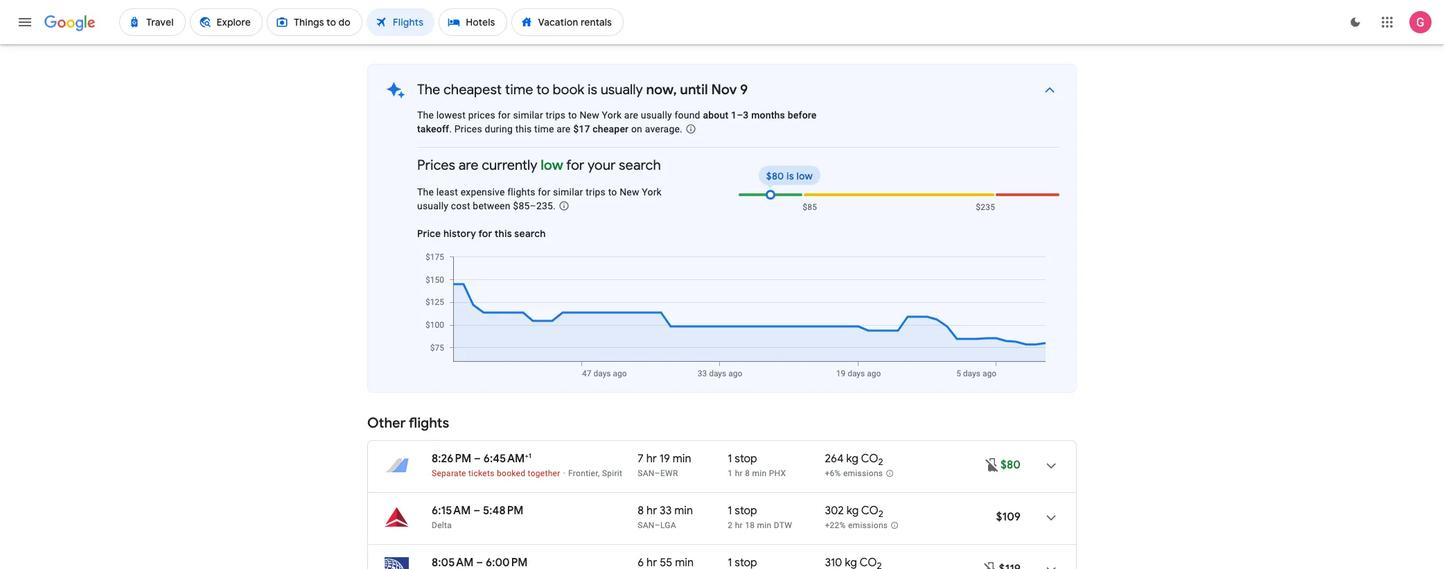 Task type: vqa. For each thing, say whether or not it's contained in the screenshot.
Add corresponding to Add your business
no



Task type: locate. For each thing, give the bounding box(es) containing it.
kg inside 302 kg co 2
[[847, 504, 859, 518]]

book
[[553, 81, 585, 98]]

0 vertical spatial 2
[[879, 456, 884, 468]]

leaves san diego international airport at 8:26 pm on thursday, november 23 and arrives at newark liberty international airport at 6:45 am on friday, november 24. element
[[432, 451, 532, 466]]

1 vertical spatial york
[[642, 186, 662, 198]]

prices
[[468, 110, 496, 121]]

stop up layover (1 of 1) is a 1 hr 8 min layover at phoenix sky harbor international airport in phoenix. element in the bottom right of the page
[[735, 452, 757, 466]]

1 vertical spatial the
[[417, 110, 434, 121]]

1 vertical spatial time
[[535, 123, 554, 134]]

Departure time: 6:15 AM. text field
[[432, 504, 471, 518]]

– left arrival time: 3:15 pm. "text field"
[[477, 1, 484, 15]]

the left least
[[417, 186, 434, 198]]

kg for 302
[[847, 504, 859, 518]]

hr left the phx
[[735, 469, 743, 479]]

to down your
[[608, 186, 617, 198]]

1 co from the top
[[861, 452, 879, 466]]

time
[[505, 81, 533, 98], [535, 123, 554, 134]]

co up +22% emissions
[[861, 504, 879, 518]]

york up cheaper
[[602, 110, 622, 121]]

2 vertical spatial 1 stop flight. element
[[728, 556, 757, 569]]

hr right the "7"
[[647, 452, 657, 466]]

main menu image
[[17, 14, 33, 31]]

1 horizontal spatial york
[[642, 186, 662, 198]]

san for 8
[[638, 521, 655, 530]]

min right 33
[[675, 504, 693, 518]]

similar up learn more about price insights icon
[[553, 186, 583, 198]]

1 vertical spatial emissions
[[848, 521, 888, 531]]

1 vertical spatial to
[[568, 110, 577, 121]]

time down the lowest prices for similar trips to new york are usually found
[[535, 123, 554, 134]]

this price for this flight doesn't include overhead bin access. if you need a carry-on bag, use the bags filter to update prices. image
[[984, 457, 1001, 473]]

1 vertical spatial $80
[[1001, 458, 1021, 472]]

time up during
[[505, 81, 533, 98]]

for up $85–235
[[538, 186, 551, 198]]

flights up 8:26 pm
[[409, 415, 449, 432]]

york down 'average.'
[[642, 186, 662, 198]]

kg up +22% emissions
[[847, 504, 859, 518]]

+6%
[[825, 469, 841, 479]]

0 horizontal spatial new
[[580, 110, 600, 121]]

8:26 pm – 6:45 am + 1
[[432, 451, 532, 466]]

this right during
[[516, 123, 532, 134]]

min right 18 at the bottom right of page
[[757, 521, 772, 530]]

min right 19
[[673, 452, 692, 466]]

1 horizontal spatial this
[[516, 123, 532, 134]]

for left your
[[566, 157, 585, 174]]

– right departure time: 6:15 am. text field
[[474, 504, 481, 518]]

2 up the +6% emissions
[[879, 456, 884, 468]]

0 vertical spatial 8
[[745, 469, 750, 479]]

together
[[528, 469, 561, 479]]

usually
[[601, 81, 643, 98], [641, 110, 672, 121], [417, 200, 449, 211]]

2 stop from the top
[[735, 504, 757, 518]]

$80
[[767, 170, 784, 182], [1001, 458, 1021, 472]]

119 US dollars text field
[[999, 562, 1021, 569]]

1 vertical spatial new
[[620, 186, 640, 198]]

1 vertical spatial stop
[[735, 504, 757, 518]]

8 left the phx
[[745, 469, 750, 479]]

search down $85–235
[[515, 228, 546, 240]]

booked
[[497, 469, 526, 479]]

1 horizontal spatial similar
[[553, 186, 583, 198]]

2 co from the top
[[861, 504, 879, 518]]

1 stop from the top
[[735, 452, 757, 466]]

0 horizontal spatial $80
[[767, 170, 784, 182]]

flight details. leaves san diego international airport at 8:26 pm on thursday, november 23 and arrives at newark liberty international airport at 6:45 am on friday, november 24. image
[[1035, 449, 1068, 483]]

cheapest
[[444, 81, 502, 98]]

0 vertical spatial stop
[[735, 452, 757, 466]]

frontier,
[[568, 469, 600, 479]]

8:26 pm
[[432, 452, 472, 466]]

are up on
[[624, 110, 639, 121]]

the for the least expensive flights for similar trips to new york usually cost between $85–235 .
[[417, 186, 434, 198]]

Arrival time: 5:48 PM. text field
[[483, 504, 524, 518]]

stop
[[735, 452, 757, 466], [735, 504, 757, 518]]

search down on
[[619, 157, 661, 174]]

prices up least
[[417, 157, 455, 174]]

learn more about price insights image
[[558, 201, 570, 212]]

0 vertical spatial prices
[[455, 123, 482, 134]]

3 the from the top
[[417, 186, 434, 198]]

cost
[[451, 200, 470, 211]]

2 horizontal spatial are
[[624, 110, 639, 121]]

– inside 7:00 am – 3:15 pm jetblue
[[477, 1, 484, 15]]

flights inside the least expensive flights for similar trips to new york usually cost between $85–235 .
[[508, 186, 536, 198]]

6:15 am
[[432, 504, 471, 518]]

0 horizontal spatial is
[[588, 81, 598, 98]]

1 vertical spatial trips
[[586, 186, 606, 198]]

frontier, spirit
[[568, 469, 623, 479]]

co inside 302 kg co 2
[[861, 504, 879, 518]]

Arrival time: 3:15 PM. text field
[[487, 1, 525, 15]]

8
[[745, 469, 750, 479], [638, 504, 644, 518]]

Departure time: 7:00 AM. text field
[[432, 1, 474, 15]]

1 stop flight. element up 18 at the bottom right of page
[[728, 504, 757, 520]]

stop inside 1 stop 1 hr 8 min phx
[[735, 452, 757, 466]]

2 vertical spatial the
[[417, 186, 434, 198]]

separate tickets booked together
[[432, 469, 561, 479]]

usually up 'average.'
[[641, 110, 672, 121]]

0 vertical spatial this
[[516, 123, 532, 134]]

1
[[731, 110, 737, 121], [529, 451, 532, 460], [728, 452, 732, 466], [728, 469, 733, 479], [728, 504, 732, 518]]

1 horizontal spatial time
[[535, 123, 554, 134]]

usually up before takeoff
[[601, 81, 643, 98]]

1 left 3
[[731, 110, 737, 121]]

1 vertical spatial usually
[[641, 110, 672, 121]]

new up "$17"
[[580, 110, 600, 121]]

are
[[624, 110, 639, 121], [557, 123, 571, 134], [459, 157, 479, 174]]

1 horizontal spatial $80
[[1001, 458, 1021, 472]]

san down the "7"
[[638, 469, 655, 479]]

1 stop flight. element
[[728, 452, 757, 468], [728, 504, 757, 520], [728, 556, 757, 569]]

low
[[541, 157, 563, 174], [797, 170, 813, 182]]

1 vertical spatial co
[[861, 504, 879, 518]]

the inside the least expensive flights for similar trips to new york usually cost between $85–235 .
[[417, 186, 434, 198]]

8 left 33
[[638, 504, 644, 518]]

. left learn more about price insights icon
[[553, 200, 556, 211]]

1 the from the top
[[417, 81, 440, 98]]

2 up +22% emissions
[[879, 508, 884, 520]]

1 san from the top
[[638, 469, 655, 479]]

1 vertical spatial .
[[553, 200, 556, 211]]

hr inside 7 hr 19 min san – ewr
[[647, 452, 657, 466]]

emissions for 264
[[844, 469, 883, 479]]

2 left 18 at the bottom right of page
[[728, 521, 733, 530]]

1 vertical spatial 2
[[879, 508, 884, 520]]

total duration 8 hr 33 min. element
[[638, 504, 728, 520]]

109 US dollars text field
[[996, 510, 1021, 524]]

prices
[[455, 123, 482, 134], [417, 157, 455, 174]]

about 1 – 3 months
[[703, 110, 785, 121]]

0 vertical spatial the
[[417, 81, 440, 98]]

1 horizontal spatial to
[[568, 110, 577, 121]]

similar inside the least expensive flights for similar trips to new york usually cost between $85–235 .
[[553, 186, 583, 198]]

.
[[449, 123, 452, 134], [553, 200, 556, 211]]

price history for this search
[[417, 228, 546, 240]]

1 up layover (1 of 1) is a 2 hr 18 min layover at detroit metropolitan wayne county airport in detroit. element
[[728, 504, 732, 518]]

0 horizontal spatial similar
[[513, 110, 543, 121]]

–
[[477, 1, 484, 15], [737, 110, 743, 121], [474, 452, 481, 466], [655, 469, 661, 479], [474, 504, 481, 518], [655, 521, 661, 530]]

Arrival time: 6:00 PM. text field
[[486, 556, 528, 569]]

emissions
[[844, 469, 883, 479], [848, 521, 888, 531]]

min inside 8 hr 33 min san – lga
[[675, 504, 693, 518]]

1 horizontal spatial .
[[553, 200, 556, 211]]

0 vertical spatial co
[[861, 452, 879, 466]]

1 vertical spatial san
[[638, 521, 655, 530]]

1 horizontal spatial flights
[[508, 186, 536, 198]]

1 vertical spatial kg
[[847, 504, 859, 518]]

co up the +6% emissions
[[861, 452, 879, 466]]

0 horizontal spatial trips
[[546, 110, 566, 121]]

Departure time: 8:05 AM. text field
[[432, 556, 474, 569]]

0 vertical spatial .
[[449, 123, 452, 134]]

2 san from the top
[[638, 521, 655, 530]]

stop for 7 hr 19 min
[[735, 452, 757, 466]]

the least expensive flights for similar trips to new york usually cost between $85–235 .
[[417, 186, 662, 211]]

– inside 8:26 pm – 6:45 am + 1
[[474, 452, 481, 466]]

trips down your
[[586, 186, 606, 198]]

other
[[367, 415, 406, 432]]

1 vertical spatial 8
[[638, 504, 644, 518]]

1 horizontal spatial 8
[[745, 469, 750, 479]]

1 vertical spatial search
[[515, 228, 546, 240]]

the
[[417, 81, 440, 98], [417, 110, 434, 121], [417, 186, 434, 198]]

co inside the 264 kg co 2
[[861, 452, 879, 466]]

change appearance image
[[1339, 6, 1373, 39]]

for
[[498, 110, 511, 121], [566, 157, 585, 174], [538, 186, 551, 198], [479, 228, 492, 240]]

the cheapest time to book is usually now, until nov 9
[[417, 81, 748, 98]]

san inside 7 hr 19 min san – ewr
[[638, 469, 655, 479]]

1 stop flight. element for 7 hr 19 min
[[728, 452, 757, 468]]

0 horizontal spatial time
[[505, 81, 533, 98]]

+
[[525, 451, 529, 460]]

co
[[861, 452, 879, 466], [861, 504, 879, 518]]

to
[[537, 81, 550, 98], [568, 110, 577, 121], [608, 186, 617, 198]]

trips
[[546, 110, 566, 121], [586, 186, 606, 198]]

1 vertical spatial are
[[557, 123, 571, 134]]

1 vertical spatial this
[[495, 228, 512, 240]]

kg up the +6% emissions
[[847, 452, 859, 466]]

2 1 stop flight. element from the top
[[728, 504, 757, 520]]

2 vertical spatial 2
[[728, 521, 733, 530]]

0 horizontal spatial york
[[602, 110, 622, 121]]

flight details. leaves san diego international airport at 8:05 am on thursday, november 23 and arrives at laguardia airport at 6:00 pm on thursday, november 23. image
[[1035, 553, 1068, 569]]

york
[[602, 110, 622, 121], [642, 186, 662, 198]]

for up during
[[498, 110, 511, 121]]

8 hr 33 min san – lga
[[638, 504, 693, 530]]

1 horizontal spatial trips
[[586, 186, 606, 198]]

trips inside the least expensive flights for similar trips to new york usually cost between $85–235 .
[[586, 186, 606, 198]]

2 vertical spatial usually
[[417, 200, 449, 211]]

hr inside 1 stop 1 hr 8 min phx
[[735, 469, 743, 479]]

is down before
[[787, 170, 794, 182]]

separate tickets booked together. this trip includes tickets from multiple airlines. missed connections may be protected by kiwi.com.. element
[[432, 469, 561, 479]]

low up $85
[[797, 170, 813, 182]]

search
[[619, 157, 661, 174], [515, 228, 546, 240]]

flights up $85–235
[[508, 186, 536, 198]]

min inside 1 stop 2 hr 18 min dtw
[[757, 521, 772, 530]]

0 vertical spatial kg
[[847, 452, 859, 466]]

during
[[485, 123, 513, 134]]

usually down least
[[417, 200, 449, 211]]

new inside the least expensive flights for similar trips to new york usually cost between $85–235 .
[[620, 186, 640, 198]]

hr left 18 at the bottom right of page
[[735, 521, 743, 530]]

trips up . prices during this time are $17 cheaper on average.
[[546, 110, 566, 121]]

stop up 18 at the bottom right of page
[[735, 504, 757, 518]]

are up expensive
[[459, 157, 479, 174]]

0 horizontal spatial 8
[[638, 504, 644, 518]]

separate
[[432, 469, 466, 479]]

similar up . prices during this time are $17 cheaper on average.
[[513, 110, 543, 121]]

flights
[[508, 186, 536, 198], [409, 415, 449, 432]]

months
[[752, 110, 785, 121]]

hr left 33
[[647, 504, 657, 518]]

0 horizontal spatial this
[[495, 228, 512, 240]]

2 for 302
[[879, 508, 884, 520]]

0 horizontal spatial search
[[515, 228, 546, 240]]

– down 19
[[655, 469, 661, 479]]

0 vertical spatial search
[[619, 157, 661, 174]]

the for the lowest prices for similar trips to new york are usually found
[[417, 110, 434, 121]]

stop for 8 hr 33 min
[[735, 504, 757, 518]]

– right about
[[737, 110, 743, 121]]

2 inside 302 kg co 2
[[879, 508, 884, 520]]

2 inside the 264 kg co 2
[[879, 456, 884, 468]]

0 vertical spatial usually
[[601, 81, 643, 98]]

phx
[[769, 469, 786, 479]]

0 vertical spatial flights
[[508, 186, 536, 198]]

kg
[[847, 452, 859, 466], [847, 504, 859, 518]]

low up the least expensive flights for similar trips to new york usually cost between $85–235 .
[[541, 157, 563, 174]]

1 stop flight. element up 1 stop 2 hr 18 min dtw
[[728, 452, 757, 468]]

1 vertical spatial similar
[[553, 186, 583, 198]]

dtw
[[774, 521, 793, 530]]

this for time
[[516, 123, 532, 134]]

san left lga
[[638, 521, 655, 530]]

new
[[580, 110, 600, 121], [620, 186, 640, 198]]

1 horizontal spatial is
[[787, 170, 794, 182]]

is
[[588, 81, 598, 98], [787, 170, 794, 182]]

hr inside 1 stop 2 hr 18 min dtw
[[735, 521, 743, 530]]

1 vertical spatial is
[[787, 170, 794, 182]]

0 vertical spatial new
[[580, 110, 600, 121]]

. down lowest
[[449, 123, 452, 134]]

– up tickets
[[474, 452, 481, 466]]

1 vertical spatial flights
[[409, 415, 449, 432]]

 image
[[563, 469, 566, 479]]

cheaper
[[593, 123, 629, 134]]

1 horizontal spatial new
[[620, 186, 640, 198]]

+22% emissions
[[825, 521, 888, 531]]

emissions down 302 kg co 2
[[848, 521, 888, 531]]

found
[[675, 110, 701, 121]]

0 horizontal spatial .
[[449, 123, 452, 134]]

0 vertical spatial emissions
[[844, 469, 883, 479]]

the up takeoff
[[417, 110, 434, 121]]

stop inside 1 stop 2 hr 18 min dtw
[[735, 504, 757, 518]]

about
[[703, 110, 729, 121]]

price history graph image
[[416, 252, 1060, 379]]

0 horizontal spatial flights
[[409, 415, 449, 432]]

0 vertical spatial 1 stop flight. element
[[728, 452, 757, 468]]

$85–235
[[513, 200, 553, 211]]

1 stop flight. element down 18 at the bottom right of page
[[728, 556, 757, 569]]

0 horizontal spatial are
[[459, 157, 479, 174]]

2 kg from the top
[[847, 504, 859, 518]]

emissions for 302
[[848, 521, 888, 531]]

min left the phx
[[752, 469, 767, 479]]

co for 264
[[861, 452, 879, 466]]

2 vertical spatial to
[[608, 186, 617, 198]]

the up lowest
[[417, 81, 440, 98]]

delta
[[432, 521, 452, 530]]

this down between
[[495, 228, 512, 240]]

0 vertical spatial $80
[[767, 170, 784, 182]]

emissions down the 264 kg co 2
[[844, 469, 883, 479]]

is right book
[[588, 81, 598, 98]]

san inside 8 hr 33 min san – lga
[[638, 521, 655, 530]]

0 vertical spatial time
[[505, 81, 533, 98]]

kg inside the 264 kg co 2
[[847, 452, 859, 466]]

2
[[879, 456, 884, 468], [879, 508, 884, 520], [728, 521, 733, 530]]

$80 left flight details. leaves san diego international airport at 8:26 pm on thursday, november 23 and arrives at newark liberty international airport at 6:45 am on friday, november 24. icon
[[1001, 458, 1021, 472]]

other flights
[[367, 415, 449, 432]]

0 vertical spatial are
[[624, 110, 639, 121]]

1 vertical spatial 1 stop flight. element
[[728, 504, 757, 520]]

– down 33
[[655, 521, 661, 530]]

similar
[[513, 110, 543, 121], [553, 186, 583, 198]]

to left book
[[537, 81, 550, 98]]

1 kg from the top
[[847, 452, 859, 466]]

0 horizontal spatial to
[[537, 81, 550, 98]]

history
[[444, 228, 476, 240]]

prices down the 'prices'
[[455, 123, 482, 134]]

1 up "together"
[[529, 451, 532, 460]]

are down the lowest prices for similar trips to new york are usually found
[[557, 123, 571, 134]]

this
[[516, 123, 532, 134], [495, 228, 512, 240]]

for inside the least expensive flights for similar trips to new york usually cost between $85–235 .
[[538, 186, 551, 198]]

2 vertical spatial are
[[459, 157, 479, 174]]

usually inside the least expensive flights for similar trips to new york usually cost between $85–235 .
[[417, 200, 449, 211]]

to up . prices during this time are $17 cheaper on average.
[[568, 110, 577, 121]]

$80 for $80
[[1001, 458, 1021, 472]]

min
[[673, 452, 692, 466], [752, 469, 767, 479], [675, 504, 693, 518], [757, 521, 772, 530]]

1 1 stop flight. element from the top
[[728, 452, 757, 468]]

1 horizontal spatial are
[[557, 123, 571, 134]]

2 the from the top
[[417, 110, 434, 121]]

2 horizontal spatial to
[[608, 186, 617, 198]]

new down on
[[620, 186, 640, 198]]

0 vertical spatial san
[[638, 469, 655, 479]]

spirit
[[602, 469, 623, 479]]

$80 down months
[[767, 170, 784, 182]]



Task type: describe. For each thing, give the bounding box(es) containing it.
7 hr 19 min san – ewr
[[638, 452, 692, 479]]

0 vertical spatial similar
[[513, 110, 543, 121]]

now,
[[646, 81, 677, 98]]

7
[[638, 452, 644, 466]]

Arrival time: 6:45 AM on  Friday, November 24. text field
[[484, 451, 532, 466]]

1 inside 1 stop 2 hr 18 min dtw
[[728, 504, 732, 518]]

the lowest prices for similar trips to new york are usually found
[[417, 110, 703, 121]]

leaves san diego international airport at 6:15 am on thursday, november 23 and arrives at laguardia airport at 5:48 pm on thursday, november 23. element
[[432, 504, 524, 518]]

1 stop 2 hr 18 min dtw
[[728, 504, 793, 530]]

until
[[680, 81, 708, 98]]

the for the cheapest time to book is usually now, until nov 9
[[417, 81, 440, 98]]

0 vertical spatial is
[[588, 81, 598, 98]]

flight details. leaves san diego international airport at 6:15 am on thursday, november 23 and arrives at laguardia airport at 5:48 pm on thursday, november 23. image
[[1035, 501, 1068, 535]]

nov
[[711, 81, 737, 98]]

0 vertical spatial york
[[602, 110, 622, 121]]

$80 for $80 is low
[[767, 170, 784, 182]]

18
[[745, 521, 755, 530]]

layover (1 of 1) is a 2 hr 18 min layover at detroit metropolitan wayne county airport in detroit. element
[[728, 520, 818, 531]]

8 inside 1 stop 1 hr 8 min phx
[[745, 469, 750, 479]]

5:48 pm
[[483, 504, 524, 518]]

1 horizontal spatial low
[[797, 170, 813, 182]]

6:15 am – 5:48 pm delta
[[432, 504, 524, 530]]

this for search
[[495, 228, 512, 240]]

6:45 am
[[484, 452, 525, 466]]

prices are currently low for your search
[[417, 157, 661, 174]]

3:15 pm
[[487, 1, 525, 15]]

1 up layover (1 of 1) is a 1 hr 8 min layover at phoenix sky harbor international airport in phoenix. element in the bottom right of the page
[[728, 452, 732, 466]]

kg for 264
[[847, 452, 859, 466]]

80 US dollars text field
[[1001, 458, 1021, 472]]

0 vertical spatial trips
[[546, 110, 566, 121]]

$80 is low
[[767, 170, 813, 182]]

min inside 1 stop 1 hr 8 min phx
[[752, 469, 767, 479]]

$85
[[803, 202, 817, 212]]

19
[[660, 452, 670, 466]]

on
[[631, 123, 643, 134]]

jetblue
[[432, 17, 461, 27]]

york inside the least expensive flights for similar trips to new york usually cost between $85–235 .
[[642, 186, 662, 198]]

leaves san diego international airport at 7:00 am on thursday, november 23 and arrives at john f. kennedy international airport at 3:15 pm on thursday, november 23. element
[[432, 1, 525, 15]]

Departure time: 8:26 PM. text field
[[432, 452, 472, 466]]

ewr
[[661, 469, 678, 479]]

min inside 7 hr 19 min san – ewr
[[673, 452, 692, 466]]

$109
[[996, 510, 1021, 524]]

lowest
[[437, 110, 466, 121]]

learn more about how the cheapest times to book are determined image
[[674, 113, 707, 146]]

usually for york
[[417, 200, 449, 211]]

+22%
[[825, 521, 846, 531]]

price
[[417, 228, 441, 240]]

264 kg co 2
[[825, 452, 884, 468]]

1 inside 8:26 pm – 6:45 am + 1
[[529, 451, 532, 460]]

total duration 6 hr 55 min. element
[[638, 556, 728, 569]]

0 vertical spatial to
[[537, 81, 550, 98]]

. prices during this time are $17 cheaper on average.
[[449, 123, 683, 134]]

33
[[660, 504, 672, 518]]

hr inside 8 hr 33 min san – lga
[[647, 504, 657, 518]]

2 for 264
[[879, 456, 884, 468]]

1 left the phx
[[728, 469, 733, 479]]

7:00 am – 3:15 pm jetblue
[[432, 1, 525, 27]]

expensive
[[461, 186, 505, 198]]

– inside 8 hr 33 min san – lga
[[655, 521, 661, 530]]

264
[[825, 452, 844, 466]]

1 stop flight. element for 8 hr 33 min
[[728, 504, 757, 520]]

1 horizontal spatial search
[[619, 157, 661, 174]]

leaves san diego international airport at 8:05 am on thursday, november 23 and arrives at laguardia airport at 6:00 pm on thursday, november 23. element
[[432, 556, 528, 569]]

3
[[743, 110, 749, 121]]

7:00 am
[[432, 1, 474, 15]]

before
[[788, 110, 817, 121]]

for right history
[[479, 228, 492, 240]]

3 1 stop flight. element from the top
[[728, 556, 757, 569]]

layover (1 of 1) is a 1 hr 8 min layover at phoenix sky harbor international airport in phoenix. element
[[728, 468, 818, 479]]

302 kg co 2
[[825, 504, 884, 520]]

$235
[[976, 202, 996, 212]]

your
[[588, 157, 616, 174]]

– inside 7 hr 19 min san – ewr
[[655, 469, 661, 479]]

between
[[473, 200, 511, 211]]

least
[[437, 186, 458, 198]]

1 vertical spatial prices
[[417, 157, 455, 174]]

. inside the least expensive flights for similar trips to new york usually cost between $85–235 .
[[553, 200, 556, 211]]

– inside "6:15 am – 5:48 pm delta"
[[474, 504, 481, 518]]

usually for are
[[641, 110, 672, 121]]

302
[[825, 504, 844, 518]]

to inside the least expensive flights for similar trips to new york usually cost between $85–235 .
[[608, 186, 617, 198]]

currently
[[482, 157, 538, 174]]

takeoff
[[417, 123, 449, 134]]

total duration 7 hr 19 min. element
[[638, 452, 728, 468]]

+6% emissions
[[825, 469, 883, 479]]

2 inside 1 stop 2 hr 18 min dtw
[[728, 521, 733, 530]]

1 stop 1 hr 8 min phx
[[728, 452, 786, 479]]

co for 302
[[861, 504, 879, 518]]

0 horizontal spatial low
[[541, 157, 563, 174]]

tickets
[[469, 469, 495, 479]]

lga
[[661, 521, 676, 530]]

san for 7
[[638, 469, 655, 479]]

average.
[[645, 123, 683, 134]]

8 inside 8 hr 33 min san – lga
[[638, 504, 644, 518]]

price history graph application
[[416, 252, 1060, 379]]

before takeoff
[[417, 110, 817, 134]]

$17
[[573, 123, 590, 134]]

9
[[740, 81, 748, 98]]



